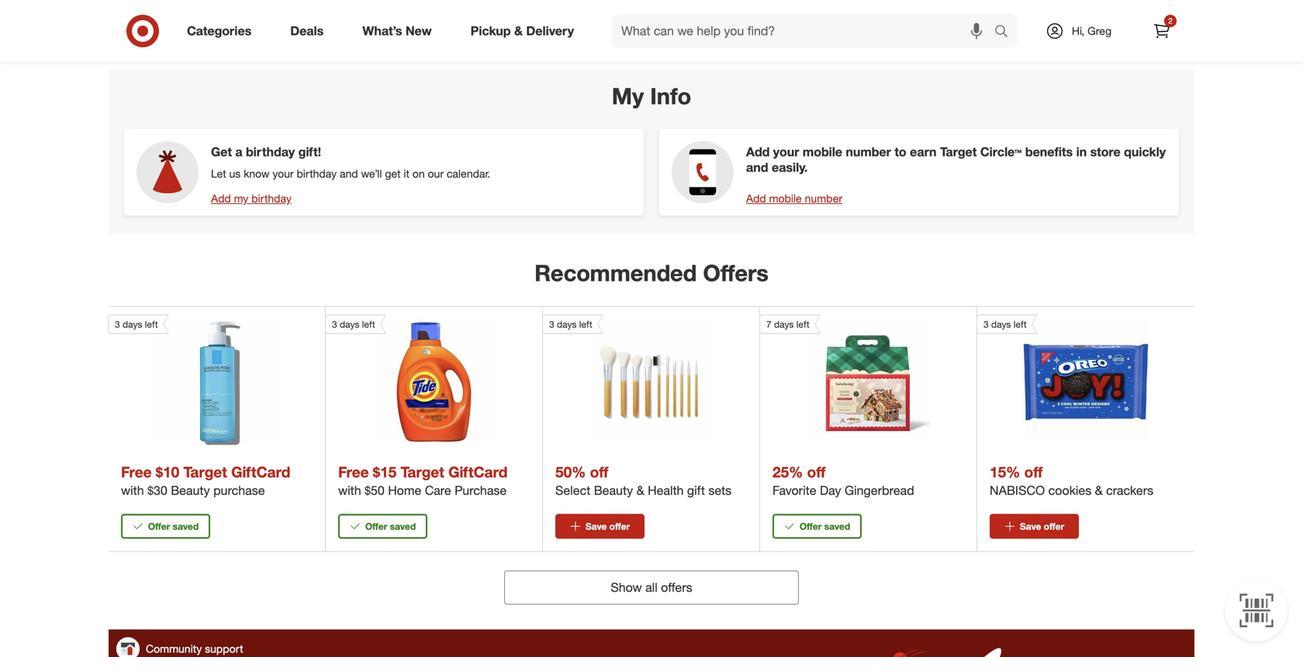 Task type: locate. For each thing, give the bounding box(es) containing it.
1 horizontal spatial mobile
[[803, 144, 843, 160]]

your up easily.
[[773, 144, 799, 160]]

0 horizontal spatial your
[[273, 167, 294, 180]]

mobile inside add your mobile number to earn target circle™ benefits in store quickly and easily.
[[803, 144, 843, 160]]

& for 50%
[[637, 483, 644, 498]]

1 horizontal spatial your
[[773, 144, 799, 160]]

recommended offers
[[535, 259, 769, 287]]

& inside 15% off nabisco cookies & crackers
[[1095, 483, 1103, 498]]

save down select
[[586, 520, 607, 532]]

target right '$10' in the bottom of the page
[[183, 463, 227, 481]]

free inside free $15 target giftcard with $50 home care purchase
[[338, 463, 369, 481]]

1 horizontal spatial save offer button
[[990, 514, 1079, 539]]

birthday
[[246, 144, 295, 160], [297, 167, 337, 180], [252, 192, 292, 205]]

1 horizontal spatial number
[[846, 144, 891, 160]]

1 saved from the left
[[173, 520, 199, 532]]

off inside 15% off nabisco cookies & crackers
[[1025, 463, 1043, 481]]

off right 50% at the bottom left of page
[[590, 463, 609, 481]]

with
[[121, 483, 144, 498], [338, 483, 361, 498]]

2 horizontal spatial &
[[1095, 483, 1103, 498]]

0 horizontal spatial save
[[586, 520, 607, 532]]

view all link
[[594, 0, 710, 26]]

off for 50% off
[[590, 463, 609, 481]]

1 free from the left
[[121, 463, 152, 481]]

birthday for my
[[252, 192, 292, 205]]

your inside get a birthday gift! let us know your birthday and we'll get it on our calendar.
[[273, 167, 294, 180]]

home
[[388, 483, 422, 498]]

& right cookies
[[1095, 483, 1103, 498]]

2 offer saved button from the left
[[338, 514, 427, 539]]

2 days from the left
[[340, 318, 360, 330]]

offer down $30
[[148, 520, 170, 532]]

show all offers
[[611, 580, 693, 595]]

birthday inside 'button'
[[252, 192, 292, 205]]

3 3 days left from the left
[[549, 318, 593, 330]]

3 offer saved from the left
[[800, 520, 850, 532]]

& right pickup
[[514, 23, 523, 38]]

3
[[115, 318, 120, 330], [332, 318, 337, 330], [549, 318, 554, 330], [984, 318, 989, 330]]

add inside 'button'
[[746, 192, 766, 205]]

save down the nabisco at the bottom right of the page
[[1020, 520, 1041, 532]]

4 3 from the left
[[984, 318, 989, 330]]

target
[[940, 144, 977, 160], [183, 463, 227, 481], [401, 463, 444, 481]]

beauty down '$10' in the bottom of the page
[[171, 483, 210, 498]]

0 vertical spatial all
[[661, 1, 673, 17]]

target inside free $10 target giftcard with $30 beauty purchase
[[183, 463, 227, 481]]

1 offer from the left
[[610, 520, 630, 532]]

0 horizontal spatial off
[[590, 463, 609, 481]]

left for 25% off
[[797, 318, 810, 330]]

$30
[[147, 483, 167, 498]]

2 offer from the left
[[365, 520, 387, 532]]

offer saved down home at the bottom of the page
[[365, 520, 416, 532]]

1 beauty from the left
[[171, 483, 210, 498]]

info
[[650, 82, 691, 110]]

1 horizontal spatial with
[[338, 483, 361, 498]]

0 horizontal spatial mobile
[[769, 192, 802, 205]]

save offer down the nabisco at the bottom right of the page
[[1020, 520, 1065, 532]]

2 offer from the left
[[1044, 520, 1065, 532]]

1 horizontal spatial save
[[1020, 520, 1041, 532]]

3 days left
[[115, 318, 158, 330], [332, 318, 375, 330], [549, 318, 593, 330], [984, 318, 1027, 330]]

sets
[[709, 483, 732, 498]]

0 horizontal spatial with
[[121, 483, 144, 498]]

birthday up know
[[246, 144, 295, 160]]

your inside add your mobile number to earn target circle™ benefits in store quickly and easily.
[[773, 144, 799, 160]]

all right show
[[646, 580, 658, 595]]

birthday down know
[[252, 192, 292, 205]]

off inside 50% off select beauty & health gift sets
[[590, 463, 609, 481]]

giftcard inside free $15 target giftcard with $50 home care purchase
[[449, 463, 508, 481]]

1 horizontal spatial &
[[637, 483, 644, 498]]

left inside button
[[797, 318, 810, 330]]

add inside 'button'
[[211, 192, 231, 205]]

get
[[211, 144, 232, 160]]

0 horizontal spatial beauty
[[171, 483, 210, 498]]

2 3 from the left
[[332, 318, 337, 330]]

giftcard up 'purchase' at the bottom of page
[[231, 463, 290, 481]]

saved down home at the bottom of the page
[[390, 520, 416, 532]]

1 3 days left button from the left
[[108, 315, 280, 445]]

deals link
[[277, 14, 343, 48]]

1 save offer from the left
[[586, 520, 630, 532]]

4 3 days left button from the left
[[977, 315, 1149, 445]]

add up the offers
[[746, 192, 766, 205]]

add
[[746, 144, 770, 160], [211, 192, 231, 205], [746, 192, 766, 205]]

5 days from the left
[[992, 318, 1011, 330]]

all right view
[[661, 1, 673, 17]]

get a birthday gift! let us know your birthday and we'll get it on our calendar.
[[211, 144, 490, 180]]

1 save offer button from the left
[[556, 514, 645, 539]]

offer saved down the day in the bottom of the page
[[800, 520, 850, 532]]

what's new link
[[349, 14, 451, 48]]

save offer button down select
[[556, 514, 645, 539]]

beauty right select
[[594, 483, 633, 498]]

3 saved from the left
[[824, 520, 850, 532]]

target up care
[[401, 463, 444, 481]]

with inside free $10 target giftcard with $30 beauty purchase
[[121, 483, 144, 498]]

1 left from the left
[[145, 318, 158, 330]]

add mobile number button
[[746, 191, 843, 206]]

2 offer saved from the left
[[365, 520, 416, 532]]

1 horizontal spatial giftcard
[[449, 463, 508, 481]]

What can we help you find? suggestions appear below search field
[[612, 14, 999, 48]]

3 days left button
[[108, 315, 280, 445], [325, 315, 497, 445], [542, 315, 714, 445], [977, 315, 1149, 445]]

days for free $10 target giftcard
[[123, 318, 142, 330]]

& inside 50% off select beauty & health gift sets
[[637, 483, 644, 498]]

offer saved down $30
[[148, 520, 199, 532]]

1 horizontal spatial off
[[807, 463, 826, 481]]

view all
[[631, 1, 673, 17]]

4 3 days left from the left
[[984, 318, 1027, 330]]

all for show
[[646, 580, 658, 595]]

left
[[145, 318, 158, 330], [362, 318, 375, 330], [579, 318, 593, 330], [797, 318, 810, 330], [1014, 318, 1027, 330]]

and left easily.
[[746, 160, 769, 175]]

off up the day in the bottom of the page
[[807, 463, 826, 481]]

4 days from the left
[[774, 318, 794, 330]]

offer saved button down the day in the bottom of the page
[[773, 514, 862, 539]]

free for free $10 target giftcard
[[121, 463, 152, 481]]

offer
[[610, 520, 630, 532], [1044, 520, 1065, 532]]

3 left from the left
[[579, 318, 593, 330]]

saved for off
[[824, 520, 850, 532]]

giftcard inside free $10 target giftcard with $30 beauty purchase
[[231, 463, 290, 481]]

save for 15%
[[1020, 520, 1041, 532]]

number inside add mobile number 'button'
[[805, 192, 843, 205]]

with left $50
[[338, 483, 361, 498]]

&
[[514, 23, 523, 38], [637, 483, 644, 498], [1095, 483, 1103, 498]]

2 save from the left
[[1020, 520, 1041, 532]]

offers
[[703, 259, 769, 287]]

1 offer saved from the left
[[148, 520, 199, 532]]

free up $50
[[338, 463, 369, 481]]

free $10 target giftcard with $30 beauty purchase
[[121, 463, 290, 498]]

0 horizontal spatial save offer
[[586, 520, 630, 532]]

day
[[820, 483, 841, 498]]

offer down 50% off select beauty & health gift sets
[[610, 520, 630, 532]]

1 horizontal spatial all
[[661, 1, 673, 17]]

offer for off
[[800, 520, 822, 532]]

4 left from the left
[[797, 318, 810, 330]]

offer down the favorite
[[800, 520, 822, 532]]

0 vertical spatial mobile
[[803, 144, 843, 160]]

2 with from the left
[[338, 483, 361, 498]]

save offer down select
[[586, 520, 630, 532]]

3 3 days left button from the left
[[542, 315, 714, 445]]

hi, greg
[[1072, 24, 1112, 38]]

get
[[385, 167, 401, 180]]

2 horizontal spatial offer saved button
[[773, 514, 862, 539]]

add left the my
[[211, 192, 231, 205]]

0 horizontal spatial giftcard
[[231, 463, 290, 481]]

7 days left
[[767, 318, 810, 330]]

2 horizontal spatial offer
[[800, 520, 822, 532]]

categories link
[[174, 14, 271, 48]]

0 horizontal spatial offer saved button
[[121, 514, 210, 539]]

1 horizontal spatial target
[[401, 463, 444, 481]]

& left health
[[637, 483, 644, 498]]

2 save offer from the left
[[1020, 520, 1065, 532]]

number
[[846, 144, 891, 160], [805, 192, 843, 205]]

1 horizontal spatial offer saved
[[365, 520, 416, 532]]

0 vertical spatial your
[[773, 144, 799, 160]]

2 beauty from the left
[[594, 483, 633, 498]]

2
[[1169, 16, 1173, 26]]

offer saved button down $50
[[338, 514, 427, 539]]

offer
[[148, 520, 170, 532], [365, 520, 387, 532], [800, 520, 822, 532]]

25%
[[773, 463, 803, 481]]

mobile down easily.
[[769, 192, 802, 205]]

purchase
[[213, 483, 265, 498]]

3 days from the left
[[557, 318, 577, 330]]

save offer for 15% off
[[1020, 520, 1065, 532]]

1 horizontal spatial and
[[746, 160, 769, 175]]

all
[[661, 1, 673, 17], [646, 580, 658, 595]]

offer saved button down $30
[[121, 514, 210, 539]]

saved down free $10 target giftcard with $30 beauty purchase
[[173, 520, 199, 532]]

view
[[631, 1, 657, 17]]

left for free $15 target giftcard
[[362, 318, 375, 330]]

2 horizontal spatial saved
[[824, 520, 850, 532]]

50% off select beauty & health gift sets
[[556, 463, 732, 498]]

birthday down gift!
[[297, 167, 337, 180]]

1 with from the left
[[121, 483, 144, 498]]

& for 15%
[[1095, 483, 1103, 498]]

1 vertical spatial your
[[273, 167, 294, 180]]

target inside free $15 target giftcard with $50 home care purchase
[[401, 463, 444, 481]]

left for free $10 target giftcard
[[145, 318, 158, 330]]

0 horizontal spatial save offer button
[[556, 514, 645, 539]]

community
[[146, 642, 202, 655]]

in
[[1077, 144, 1087, 160]]

support
[[205, 642, 243, 655]]

3 days left button for free $15 target giftcard
[[325, 315, 497, 445]]

add inside add your mobile number to earn target circle™ benefits in store quickly and easily.
[[746, 144, 770, 160]]

2 off from the left
[[807, 463, 826, 481]]

saved
[[173, 520, 199, 532], [390, 520, 416, 532], [824, 520, 850, 532]]

days
[[123, 318, 142, 330], [340, 318, 360, 330], [557, 318, 577, 330], [774, 318, 794, 330], [992, 318, 1011, 330]]

save offer button down the nabisco at the bottom right of the page
[[990, 514, 1079, 539]]

3 days left button for 50% off
[[542, 315, 714, 445]]

add my birthday button
[[211, 191, 292, 206]]

and left we'll
[[340, 167, 358, 180]]

1 giftcard from the left
[[231, 463, 290, 481]]

0 horizontal spatial offer saved
[[148, 520, 199, 532]]

1 horizontal spatial save offer
[[1020, 520, 1065, 532]]

care
[[425, 483, 451, 498]]

1 days from the left
[[123, 318, 142, 330]]

days for 50% off
[[557, 318, 577, 330]]

0 horizontal spatial saved
[[173, 520, 199, 532]]

2 horizontal spatial off
[[1025, 463, 1043, 481]]

mobile up easily.
[[803, 144, 843, 160]]

0 vertical spatial birthday
[[246, 144, 295, 160]]

1 offer from the left
[[148, 520, 170, 532]]

giftcard up purchase
[[449, 463, 508, 481]]

2 link
[[1145, 14, 1179, 48]]

1 off from the left
[[590, 463, 609, 481]]

your
[[773, 144, 799, 160], [273, 167, 294, 180]]

1 3 from the left
[[115, 318, 120, 330]]

offers
[[661, 580, 693, 595]]

days inside 7 days left button
[[774, 318, 794, 330]]

1 vertical spatial number
[[805, 192, 843, 205]]

free inside free $10 target giftcard with $30 beauty purchase
[[121, 463, 152, 481]]

number down easily.
[[805, 192, 843, 205]]

7 days left button
[[760, 315, 931, 445]]

off inside 25% off favorite day gingerbread
[[807, 463, 826, 481]]

offer down $50
[[365, 520, 387, 532]]

1 horizontal spatial offer saved button
[[338, 514, 427, 539]]

1 save from the left
[[586, 520, 607, 532]]

1 vertical spatial all
[[646, 580, 658, 595]]

3 for free $10 target giftcard
[[115, 318, 120, 330]]

0 horizontal spatial target
[[183, 463, 227, 481]]

offer saved button for $10
[[121, 514, 210, 539]]

2 saved from the left
[[390, 520, 416, 532]]

my info
[[612, 82, 691, 110]]

saved for $10
[[173, 520, 199, 532]]

1 vertical spatial mobile
[[769, 192, 802, 205]]

0 horizontal spatial number
[[805, 192, 843, 205]]

number left to
[[846, 144, 891, 160]]

1 3 days left from the left
[[115, 318, 158, 330]]

2 horizontal spatial target
[[940, 144, 977, 160]]

2 3 days left from the left
[[332, 318, 375, 330]]

target right earn
[[940, 144, 977, 160]]

0 horizontal spatial free
[[121, 463, 152, 481]]

offer saved button for $15
[[338, 514, 427, 539]]

save
[[586, 520, 607, 532], [1020, 520, 1041, 532]]

1 horizontal spatial offer
[[365, 520, 387, 532]]

add up add mobile number
[[746, 144, 770, 160]]

with left $30
[[121, 483, 144, 498]]

$50
[[365, 483, 385, 498]]

0 horizontal spatial offer
[[148, 520, 170, 532]]

with inside free $15 target giftcard with $50 home care purchase
[[338, 483, 361, 498]]

2 vertical spatial birthday
[[252, 192, 292, 205]]

2 left from the left
[[362, 318, 375, 330]]

0 vertical spatial number
[[846, 144, 891, 160]]

offer for 15% off
[[1044, 520, 1065, 532]]

1 horizontal spatial beauty
[[594, 483, 633, 498]]

all inside show all offers link
[[646, 580, 658, 595]]

offer down cookies
[[1044, 520, 1065, 532]]

2 3 days left button from the left
[[325, 315, 497, 445]]

all inside view all button
[[661, 1, 673, 17]]

offer for $10
[[148, 520, 170, 532]]

2 horizontal spatial offer saved
[[800, 520, 850, 532]]

0 horizontal spatial offer
[[610, 520, 630, 532]]

gift!
[[298, 144, 321, 160]]

saved for $15
[[390, 520, 416, 532]]

free $15 target giftcard with $50 home care purchase
[[338, 463, 508, 498]]

and
[[746, 160, 769, 175], [340, 167, 358, 180]]

3 off from the left
[[1025, 463, 1043, 481]]

saved down the day in the bottom of the page
[[824, 520, 850, 532]]

3 3 from the left
[[549, 318, 554, 330]]

1 horizontal spatial offer
[[1044, 520, 1065, 532]]

days for 25% off
[[774, 318, 794, 330]]

3 offer from the left
[[800, 520, 822, 532]]

free up $30
[[121, 463, 152, 481]]

3 days left for 15% off
[[984, 318, 1027, 330]]

beauty inside free $10 target giftcard with $30 beauty purchase
[[171, 483, 210, 498]]

2 save offer button from the left
[[990, 514, 1079, 539]]

giftcard for free $15 target giftcard
[[449, 463, 508, 481]]

off up the nabisco at the bottom right of the page
[[1025, 463, 1043, 481]]

community support
[[146, 642, 243, 655]]

2 giftcard from the left
[[449, 463, 508, 481]]

3 offer saved button from the left
[[773, 514, 862, 539]]

0 horizontal spatial all
[[646, 580, 658, 595]]

your right know
[[273, 167, 294, 180]]

0 horizontal spatial and
[[340, 167, 358, 180]]

1 horizontal spatial saved
[[390, 520, 416, 532]]

5 left from the left
[[1014, 318, 1027, 330]]

1 offer saved button from the left
[[121, 514, 210, 539]]

2 free from the left
[[338, 463, 369, 481]]

free
[[121, 463, 152, 481], [338, 463, 369, 481]]

1 horizontal spatial free
[[338, 463, 369, 481]]



Task type: describe. For each thing, give the bounding box(es) containing it.
25% off favorite day gingerbread
[[773, 463, 915, 498]]

quickly
[[1124, 144, 1166, 160]]

it
[[404, 167, 410, 180]]

crackers
[[1107, 483, 1154, 498]]

off for 15% off
[[1025, 463, 1043, 481]]

purchase
[[455, 483, 507, 498]]

giftcard for free $10 target giftcard
[[231, 463, 290, 481]]

3 days left for free $15 target giftcard
[[332, 318, 375, 330]]

3 days left for 50% off
[[549, 318, 593, 330]]

pickup & delivery
[[471, 23, 574, 38]]

add mobile number
[[746, 192, 843, 205]]

to
[[895, 144, 907, 160]]

save for 50%
[[586, 520, 607, 532]]

add your mobile number to earn target circle™ benefits in store quickly and easily.
[[746, 144, 1166, 175]]

left for 50% off
[[579, 318, 593, 330]]

store
[[1091, 144, 1121, 160]]

15%
[[990, 463, 1021, 481]]

$15
[[373, 463, 397, 481]]

birthday for a
[[246, 144, 295, 160]]

all for view
[[661, 1, 673, 17]]

show all offers link
[[504, 571, 799, 605]]

target for free $10 target giftcard
[[183, 463, 227, 481]]

3 days left button for 15% off
[[977, 315, 1149, 445]]

earn
[[910, 144, 937, 160]]

gingerbread
[[845, 483, 915, 498]]

we'll
[[361, 167, 382, 180]]

let
[[211, 167, 226, 180]]

delivery
[[526, 23, 574, 38]]

days for 15% off
[[992, 318, 1011, 330]]

and inside get a birthday gift! let us know your birthday and we'll get it on our calendar.
[[340, 167, 358, 180]]

hi,
[[1072, 24, 1085, 38]]

off for 25% off
[[807, 463, 826, 481]]

on
[[413, 167, 425, 180]]

a
[[235, 144, 243, 160]]

offer saved for off
[[800, 520, 850, 532]]

add for add your mobile number to earn target circle™ benefits in store quickly and easily.
[[746, 144, 770, 160]]

7
[[767, 318, 772, 330]]

mobile inside 'button'
[[769, 192, 802, 205]]

what's
[[363, 23, 402, 38]]

15% off nabisco cookies & crackers
[[990, 463, 1154, 498]]

save offer button for 15% off
[[990, 514, 1079, 539]]

benefits
[[1026, 144, 1073, 160]]

gift
[[687, 483, 705, 498]]

offer for 50% off
[[610, 520, 630, 532]]

know
[[244, 167, 270, 180]]

greg
[[1088, 24, 1112, 38]]

and inside add your mobile number to earn target circle™ benefits in store quickly and easily.
[[746, 160, 769, 175]]

health
[[648, 483, 684, 498]]

offer saved for $10
[[148, 520, 199, 532]]

our
[[428, 167, 444, 180]]

pickup
[[471, 23, 511, 38]]

search
[[988, 25, 1025, 40]]

beauty inside 50% off select beauty & health gift sets
[[594, 483, 633, 498]]

3 for 50% off
[[549, 318, 554, 330]]

3 for 15% off
[[984, 318, 989, 330]]

target inside add your mobile number to earn target circle™ benefits in store quickly and easily.
[[940, 144, 977, 160]]

with for free $10 target giftcard
[[121, 483, 144, 498]]

days for free $15 target giftcard
[[340, 318, 360, 330]]

3 days left for free $10 target giftcard
[[115, 318, 158, 330]]

left for 15% off
[[1014, 318, 1027, 330]]

3 days left button for free $10 target giftcard
[[108, 315, 280, 445]]

number inside add your mobile number to earn target circle™ benefits in store quickly and easily.
[[846, 144, 891, 160]]

show
[[611, 580, 642, 595]]

save offer button for 50% off
[[556, 514, 645, 539]]

my
[[234, 192, 249, 205]]

pickup & delivery link
[[457, 14, 594, 48]]

favorite
[[773, 483, 817, 498]]

categories
[[187, 23, 252, 38]]

save offer for 50% off
[[586, 520, 630, 532]]

my
[[612, 82, 644, 110]]

1 vertical spatial birthday
[[297, 167, 337, 180]]

50%
[[556, 463, 586, 481]]

offer for $15
[[365, 520, 387, 532]]

3 for free $15 target giftcard
[[332, 318, 337, 330]]

easily.
[[772, 160, 808, 175]]

nabisco
[[990, 483, 1045, 498]]

deals
[[290, 23, 324, 38]]

search button
[[988, 14, 1025, 51]]

add for add mobile number
[[746, 192, 766, 205]]

us
[[229, 167, 241, 180]]

what's new
[[363, 23, 432, 38]]

offer saved button for off
[[773, 514, 862, 539]]

$10
[[156, 463, 179, 481]]

target for free $15 target giftcard
[[401, 463, 444, 481]]

add my birthday
[[211, 192, 292, 205]]

recommended
[[535, 259, 697, 287]]

0 horizontal spatial &
[[514, 23, 523, 38]]

circle™
[[981, 144, 1022, 160]]

cookies
[[1049, 483, 1092, 498]]

view all button
[[594, 0, 710, 26]]

select
[[556, 483, 591, 498]]

calendar.
[[447, 167, 490, 180]]

free for free $15 target giftcard
[[338, 463, 369, 481]]

offer saved for $15
[[365, 520, 416, 532]]

new
[[406, 23, 432, 38]]

add for add my birthday
[[211, 192, 231, 205]]

with for free $15 target giftcard
[[338, 483, 361, 498]]



Task type: vqa. For each thing, say whether or not it's contained in the screenshot.
Skippy Natural Super Chunk Peanut Butter - 15oz IMAGE
no



